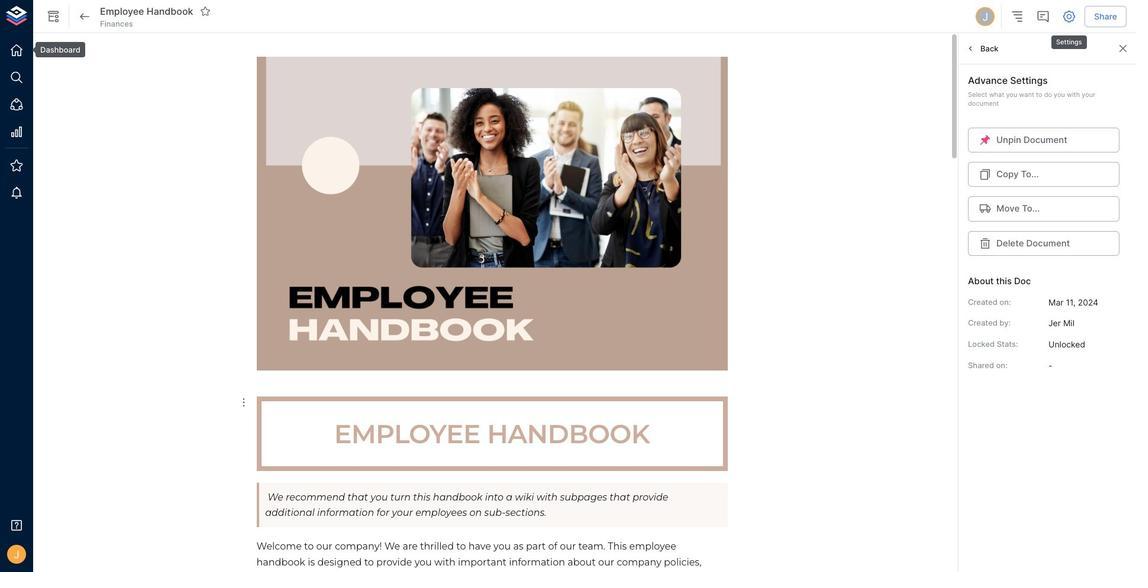 Task type: vqa. For each thing, say whether or not it's contained in the screenshot.
Password password field
no



Task type: describe. For each thing, give the bounding box(es) containing it.
go back image
[[78, 9, 92, 24]]



Task type: locate. For each thing, give the bounding box(es) containing it.
tooltip
[[1050, 27, 1088, 51], [27, 42, 85, 58]]

tooltip down show wiki 'image'
[[27, 42, 85, 58]]

comments image
[[1036, 9, 1051, 24]]

table of contents image
[[1010, 9, 1025, 24]]

settings image
[[1062, 9, 1077, 24]]

1 horizontal spatial tooltip
[[1050, 27, 1088, 51]]

favorite image
[[200, 6, 210, 17]]

tooltip down settings icon
[[1050, 27, 1088, 51]]

0 horizontal spatial tooltip
[[27, 42, 85, 58]]

show wiki image
[[46, 9, 60, 24]]



